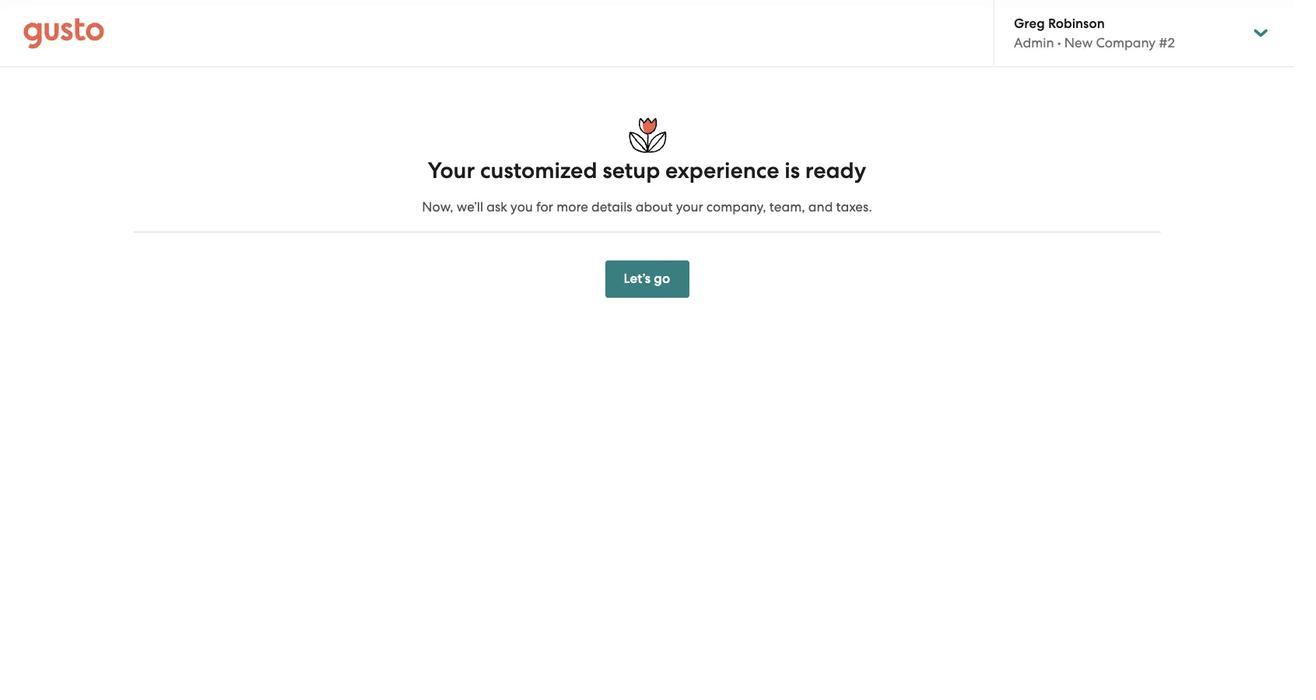 Task type: describe. For each thing, give the bounding box(es) containing it.
taxes.
[[836, 199, 872, 215]]

your
[[676, 199, 703, 215]]

you
[[511, 199, 533, 215]]

and
[[808, 199, 833, 215]]

we'll
[[457, 199, 483, 215]]

your
[[428, 157, 475, 184]]

company
[[1096, 35, 1156, 51]]

ready
[[805, 157, 866, 184]]

ask
[[487, 199, 507, 215]]

greg
[[1014, 16, 1045, 32]]

#2
[[1159, 35, 1175, 51]]

setup
[[603, 157, 660, 184]]

customized
[[480, 157, 597, 184]]

new
[[1064, 35, 1093, 51]]

robinson
[[1048, 16, 1105, 32]]



Task type: locate. For each thing, give the bounding box(es) containing it.
greg robinson admin • new company #2
[[1014, 16, 1175, 51]]

let's go button
[[605, 261, 689, 298]]

your customized setup experience is ready
[[428, 157, 866, 184]]

now, we'll ask you for more details about your company, team, and taxes.
[[422, 199, 872, 215]]

about
[[636, 199, 673, 215]]

home image
[[23, 18, 104, 49]]

team,
[[769, 199, 805, 215]]

experience
[[665, 157, 779, 184]]

go
[[654, 271, 670, 287]]

for
[[536, 199, 553, 215]]

admin
[[1014, 35, 1054, 51]]

•
[[1057, 35, 1061, 51]]

is
[[785, 157, 800, 184]]

let's go
[[624, 271, 670, 287]]

now,
[[422, 199, 453, 215]]

let's
[[624, 271, 651, 287]]

details
[[591, 199, 632, 215]]

company,
[[706, 199, 766, 215]]

more
[[556, 199, 588, 215]]



Task type: vqa. For each thing, say whether or not it's contained in the screenshot.
1 button
no



